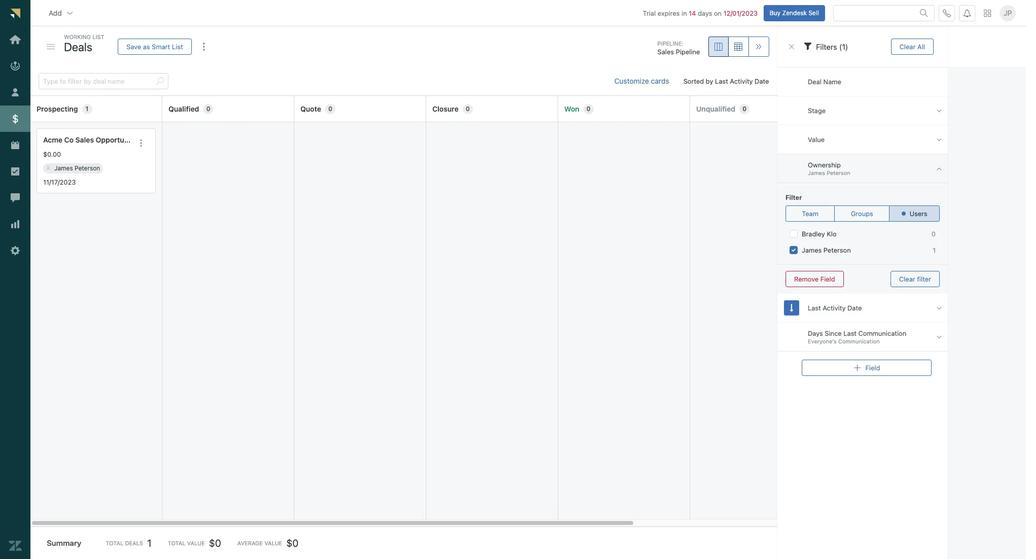 Task type: describe. For each thing, give the bounding box(es) containing it.
value for average value $0
[[264, 540, 282, 547]]

summary
[[47, 539, 81, 548]]

clear filter
[[899, 275, 931, 283]]

stage
[[808, 106, 825, 115]]

last for by
[[715, 77, 728, 85]]

on
[[714, 9, 722, 17]]

4 angle down image from the top
[[936, 333, 942, 341]]

customize cards button
[[606, 71, 677, 91]]

remove
[[794, 275, 818, 283]]

contacts image
[[46, 166, 50, 170]]

angle up image
[[936, 164, 942, 173]]

zendesk image
[[9, 539, 22, 553]]

sell
[[809, 9, 819, 17]]

2 angle down image from the top
[[936, 135, 942, 144]]

team button
[[785, 206, 835, 222]]

0 horizontal spatial james peterson
[[54, 164, 100, 172]]

14
[[689, 9, 696, 17]]

unqualified
[[696, 104, 735, 113]]

peterson down acme co sales opportunity link
[[75, 164, 100, 172]]

all
[[917, 42, 925, 50]]

groups
[[851, 209, 873, 217]]

total for 1
[[106, 540, 123, 547]]

total value $0
[[168, 537, 221, 549]]

expires
[[658, 9, 680, 17]]

groups button
[[834, 206, 889, 222]]

value
[[808, 135, 824, 143]]

jp
[[1004, 9, 1012, 17]]

Type to filter by deal name field
[[43, 74, 152, 89]]

peterson down klo
[[823, 246, 851, 254]]

last for since
[[843, 329, 856, 337]]

james inside ownership james peterson
[[808, 170, 825, 176]]

add
[[49, 8, 62, 17]]

total deals 1
[[106, 537, 152, 549]]

buy zendesk sell button
[[763, 5, 825, 21]]

add image
[[853, 364, 861, 372]]

acme co sales opportunity link
[[43, 135, 137, 146]]

deal name
[[808, 77, 841, 86]]

cards
[[651, 77, 669, 85]]

0 for unqualified
[[742, 105, 746, 112]]

$0 for average value $0
[[286, 537, 299, 549]]

in
[[682, 9, 687, 17]]

won
[[564, 104, 579, 113]]

prospecting
[[37, 104, 78, 113]]

0 for qualified
[[206, 105, 210, 112]]

clear all button
[[891, 39, 933, 55]]

filter fill image
[[804, 42, 812, 50]]

total for $0
[[168, 540, 185, 547]]

jp button
[[1000, 5, 1016, 21]]

name
[[823, 77, 841, 86]]

11/17/2023
[[43, 178, 76, 186]]

1 angle down image from the top
[[936, 106, 942, 115]]

3 angle down image from the top
[[936, 304, 942, 312]]

pipeline
[[676, 48, 700, 56]]

save as smart list button
[[118, 39, 192, 55]]

sales inside pipeline: sales pipeline
[[657, 48, 674, 56]]

users
[[909, 209, 927, 217]]

1 horizontal spatial search image
[[920, 9, 928, 17]]

users button
[[889, 206, 940, 222]]

filters (1)
[[816, 42, 848, 51]]

zendesk products image
[[984, 9, 991, 17]]

calls image
[[943, 9, 951, 17]]

1 horizontal spatial field
[[865, 364, 880, 372]]

1 vertical spatial date
[[847, 304, 862, 312]]

list inside working list deals
[[92, 33, 104, 40]]

last activity date
[[808, 304, 862, 312]]

12/01/2023
[[723, 9, 758, 17]]

field button
[[801, 360, 931, 376]]



Task type: locate. For each thing, give the bounding box(es) containing it.
sorted
[[683, 77, 704, 85]]

date
[[755, 77, 769, 85], [847, 304, 862, 312]]

pipeline: sales pipeline
[[657, 40, 700, 56]]

last
[[715, 77, 728, 85], [808, 304, 821, 312], [843, 329, 856, 337]]

cancel image
[[787, 43, 795, 51]]

1 vertical spatial clear
[[899, 275, 915, 283]]

1 vertical spatial 1
[[932, 246, 935, 254]]

james peterson down klo
[[801, 246, 851, 254]]

total
[[106, 540, 123, 547], [168, 540, 185, 547]]

0 horizontal spatial $0
[[209, 537, 221, 549]]

activity
[[730, 77, 753, 85], [822, 304, 845, 312]]

1 horizontal spatial date
[[847, 304, 862, 312]]

2 total from the left
[[168, 540, 185, 547]]

list right smart at top
[[172, 42, 183, 50]]

since
[[824, 329, 841, 337]]

2 vertical spatial last
[[843, 329, 856, 337]]

by
[[706, 77, 713, 85]]

1 horizontal spatial james peterson
[[801, 246, 851, 254]]

everyone's
[[808, 338, 836, 345]]

customize
[[614, 77, 649, 85]]

2 horizontal spatial 1
[[932, 246, 935, 254]]

1
[[86, 105, 89, 112], [932, 246, 935, 254], [147, 537, 152, 549]]

$0
[[209, 537, 221, 549], [286, 537, 299, 549]]

chevron down image
[[66, 9, 74, 17]]

clear inside button
[[899, 42, 915, 50]]

communication
[[858, 329, 906, 337], [838, 338, 879, 345]]

0 horizontal spatial filter
[[785, 193, 802, 201]]

bradley klo
[[801, 230, 836, 238]]

buy zendesk sell
[[770, 9, 819, 17]]

deal
[[808, 77, 821, 86]]

0 for bradley klo
[[931, 230, 935, 238]]

1 vertical spatial activity
[[822, 304, 845, 312]]

total right the total deals 1 at the bottom of page
[[168, 540, 185, 547]]

clear all
[[899, 42, 925, 50]]

1 vertical spatial filter
[[917, 275, 931, 283]]

1 horizontal spatial activity
[[822, 304, 845, 312]]

0 for quote
[[328, 105, 332, 112]]

0 horizontal spatial date
[[755, 77, 769, 85]]

clear for clear all
[[899, 42, 915, 50]]

field right add icon
[[865, 364, 880, 372]]

1 horizontal spatial value
[[264, 540, 282, 547]]

2 vertical spatial 1
[[147, 537, 152, 549]]

days since last communication everyone's communication
[[808, 329, 906, 345]]

field right remove on the right
[[820, 275, 835, 283]]

co
[[64, 136, 74, 144]]

1 horizontal spatial sales
[[657, 48, 674, 56]]

1 value from the left
[[187, 540, 205, 547]]

0 horizontal spatial deals
[[64, 40, 92, 54]]

0 vertical spatial 1
[[86, 105, 89, 112]]

total inside the total value $0
[[168, 540, 185, 547]]

$0 left average
[[209, 537, 221, 549]]

clear inside button
[[899, 275, 915, 283]]

0 horizontal spatial list
[[92, 33, 104, 40]]

0 horizontal spatial sales
[[75, 136, 94, 144]]

communication up add icon
[[838, 338, 879, 345]]

total right summary
[[106, 540, 123, 547]]

as
[[143, 42, 150, 50]]

last inside days since last communication everyone's communication
[[843, 329, 856, 337]]

1 vertical spatial search image
[[156, 77, 164, 85]]

james down bradley
[[801, 246, 821, 254]]

1 for prospecting
[[86, 105, 89, 112]]

0 down users button
[[931, 230, 935, 238]]

qualified
[[168, 104, 199, 113]]

2 value from the left
[[264, 540, 282, 547]]

long arrow down image
[[790, 304, 793, 312]]

0 horizontal spatial field
[[820, 275, 835, 283]]

1 total from the left
[[106, 540, 123, 547]]

add button
[[41, 3, 82, 23]]

activity right by
[[730, 77, 753, 85]]

zendesk
[[782, 9, 807, 17]]

last right long arrow down icon
[[808, 304, 821, 312]]

1 vertical spatial deals
[[125, 540, 143, 547]]

pipeline:
[[657, 40, 683, 47]]

peterson
[[75, 164, 100, 172], [826, 170, 850, 176], [823, 246, 851, 254]]

save as smart list
[[126, 42, 183, 50]]

1 up clear filter button
[[932, 246, 935, 254]]

0 vertical spatial deals
[[64, 40, 92, 54]]

$0 right average
[[286, 537, 299, 549]]

working
[[64, 33, 91, 40]]

value for total value $0
[[187, 540, 205, 547]]

1 horizontal spatial list
[[172, 42, 183, 50]]

list inside button
[[172, 42, 183, 50]]

sales right the co
[[75, 136, 94, 144]]

james
[[54, 164, 73, 172], [808, 170, 825, 176], [801, 246, 821, 254]]

search image down smart at top
[[156, 77, 164, 85]]

trial expires in 14 days on 12/01/2023
[[643, 9, 758, 17]]

0 right won
[[586, 105, 591, 112]]

total inside the total deals 1
[[106, 540, 123, 547]]

clear
[[899, 42, 915, 50], [899, 275, 915, 283]]

last right since at the right
[[843, 329, 856, 337]]

overflow vertical fill image
[[200, 43, 208, 51]]

$0 for total value $0
[[209, 537, 221, 549]]

days
[[698, 9, 712, 17]]

0 right qualified
[[206, 105, 210, 112]]

0 for closure
[[466, 105, 470, 112]]

average
[[237, 540, 263, 547]]

filter
[[785, 193, 802, 201], [917, 275, 931, 283]]

0 horizontal spatial activity
[[730, 77, 753, 85]]

filters
[[816, 42, 837, 51]]

average value $0
[[237, 537, 299, 549]]

sorted by last activity date
[[683, 77, 769, 85]]

1 for james peterson
[[932, 246, 935, 254]]

1 down type to filter by deal name field
[[86, 105, 89, 112]]

trial
[[643, 9, 656, 17]]

field
[[820, 275, 835, 283], [865, 364, 880, 372]]

0 vertical spatial last
[[715, 77, 728, 85]]

2 $0 from the left
[[286, 537, 299, 549]]

james up 11/17/2023 at the top
[[54, 164, 73, 172]]

0 right unqualified
[[742, 105, 746, 112]]

1 left the total value $0
[[147, 537, 152, 549]]

james down ownership
[[808, 170, 825, 176]]

1 horizontal spatial deals
[[125, 540, 143, 547]]

0 horizontal spatial search image
[[156, 77, 164, 85]]

1 $0 from the left
[[209, 537, 221, 549]]

deals inside working list deals
[[64, 40, 92, 54]]

0 horizontal spatial value
[[187, 540, 205, 547]]

days
[[808, 329, 823, 337]]

2 horizontal spatial last
[[843, 329, 856, 337]]

1 horizontal spatial last
[[808, 304, 821, 312]]

last right by
[[715, 77, 728, 85]]

1 horizontal spatial total
[[168, 540, 185, 547]]

peterson inside ownership james peterson
[[826, 170, 850, 176]]

remove field button
[[785, 271, 843, 287]]

peterson down ownership
[[826, 170, 850, 176]]

ownership james peterson
[[808, 161, 850, 176]]

acme co sales opportunity
[[43, 136, 137, 144]]

0 right quote
[[328, 105, 332, 112]]

james peterson up 11/17/2023 at the top
[[54, 164, 100, 172]]

1 vertical spatial communication
[[838, 338, 879, 345]]

search image left the calls icon
[[920, 9, 928, 17]]

team
[[802, 209, 818, 217]]

0 vertical spatial list
[[92, 33, 104, 40]]

handler image
[[47, 44, 55, 49]]

0 vertical spatial filter
[[785, 193, 802, 201]]

customize cards
[[614, 77, 669, 85]]

bell image
[[963, 9, 971, 17]]

1 horizontal spatial 1
[[147, 537, 152, 549]]

clear for clear filter
[[899, 275, 915, 283]]

filter inside clear filter button
[[917, 275, 931, 283]]

1 vertical spatial field
[[865, 364, 880, 372]]

klo
[[827, 230, 836, 238]]

0 horizontal spatial last
[[715, 77, 728, 85]]

0 vertical spatial activity
[[730, 77, 753, 85]]

$0.00
[[43, 150, 61, 158]]

deals
[[64, 40, 92, 54], [125, 540, 143, 547]]

closure
[[432, 104, 459, 113]]

0 vertical spatial date
[[755, 77, 769, 85]]

clear filter button
[[890, 271, 940, 287]]

1 horizontal spatial $0
[[286, 537, 299, 549]]

value inside the total value $0
[[187, 540, 205, 547]]

opportunity
[[96, 136, 137, 144]]

working list deals
[[64, 33, 104, 54]]

james peterson
[[54, 164, 100, 172], [801, 246, 851, 254]]

0 vertical spatial james peterson
[[54, 164, 100, 172]]

1 vertical spatial sales
[[75, 136, 94, 144]]

1 vertical spatial last
[[808, 304, 821, 312]]

1 horizontal spatial filter
[[917, 275, 931, 283]]

bradley
[[801, 230, 825, 238]]

0 for won
[[586, 105, 591, 112]]

angle down image
[[936, 106, 942, 115], [936, 135, 942, 144], [936, 304, 942, 312], [936, 333, 942, 341]]

0 vertical spatial sales
[[657, 48, 674, 56]]

(1)
[[839, 42, 848, 51]]

value inside average value $0
[[264, 540, 282, 547]]

smart
[[152, 42, 170, 50]]

acme
[[43, 136, 62, 144]]

buy
[[770, 9, 780, 17]]

0 horizontal spatial total
[[106, 540, 123, 547]]

save
[[126, 42, 141, 50]]

0 vertical spatial search image
[[920, 9, 928, 17]]

value
[[187, 540, 205, 547], [264, 540, 282, 547]]

sales
[[657, 48, 674, 56], [75, 136, 94, 144]]

list right working
[[92, 33, 104, 40]]

list
[[92, 33, 104, 40], [172, 42, 183, 50]]

remove field
[[794, 275, 835, 283]]

quote
[[300, 104, 321, 113]]

0 vertical spatial communication
[[858, 329, 906, 337]]

deals inside the total deals 1
[[125, 540, 143, 547]]

0 right closure on the left of the page
[[466, 105, 470, 112]]

1 vertical spatial james peterson
[[801, 246, 851, 254]]

activity up since at the right
[[822, 304, 845, 312]]

0
[[206, 105, 210, 112], [328, 105, 332, 112], [466, 105, 470, 112], [586, 105, 591, 112], [742, 105, 746, 112], [931, 230, 935, 238]]

0 vertical spatial field
[[820, 275, 835, 283]]

ownership
[[808, 161, 840, 169]]

sales down "pipeline:"
[[657, 48, 674, 56]]

communication up field button
[[858, 329, 906, 337]]

0 vertical spatial clear
[[899, 42, 915, 50]]

0 horizontal spatial 1
[[86, 105, 89, 112]]

search image
[[920, 9, 928, 17], [156, 77, 164, 85]]

1 vertical spatial list
[[172, 42, 183, 50]]



Task type: vqa. For each thing, say whether or not it's contained in the screenshot.
leftmost Date
yes



